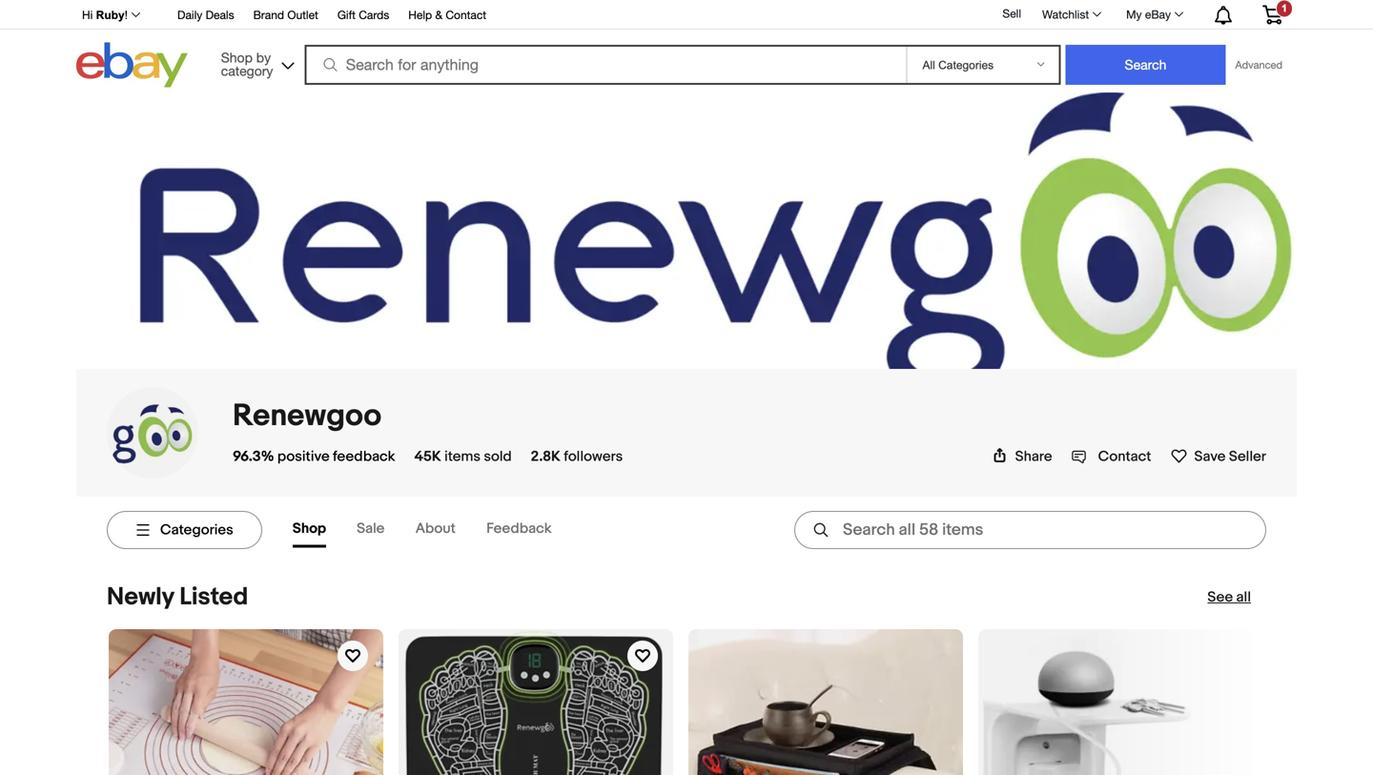 Task type: describe. For each thing, give the bounding box(es) containing it.
see all
[[1208, 589, 1251, 606]]

my ebay
[[1126, 8, 1171, 21]]

share
[[1015, 448, 1052, 465]]

see
[[1208, 589, 1233, 606]]

share button
[[992, 448, 1052, 465]]

gift cards
[[337, 8, 389, 21]]

listed
[[179, 583, 248, 612]]

save
[[1194, 448, 1226, 465]]

3-pack premium baking mat silicone pastry 24" x 16"  non-stick silicon large : quick view image
[[109, 629, 383, 775]]

45k items sold
[[414, 448, 512, 465]]

shop for shop by category
[[221, 50, 253, 65]]

shop for shop
[[293, 520, 326, 537]]

gift
[[337, 8, 356, 21]]

brand outlet
[[253, 8, 318, 21]]

outlet
[[287, 8, 318, 21]]

categories
[[160, 521, 233, 539]]

category
[[221, 63, 273, 79]]

all
[[1236, 589, 1251, 606]]

seller
[[1229, 448, 1266, 465]]

Search for anything text field
[[308, 47, 902, 83]]

contact inside help & contact 'link'
[[446, 8, 486, 21]]

sale
[[357, 520, 385, 537]]

96.3%
[[233, 448, 274, 465]]

none submit inside shop by category banner
[[1066, 45, 1226, 85]]

save seller
[[1194, 448, 1266, 465]]

sold
[[484, 448, 512, 465]]

account navigation
[[72, 0, 1297, 30]]

sell link
[[994, 7, 1030, 20]]

see all link
[[671, 589, 1251, 621]]

gift cards link
[[337, 5, 389, 26]]

followers
[[564, 448, 623, 465]]

cards
[[359, 8, 389, 21]]

2.8k followers
[[531, 448, 623, 465]]

help & contact
[[408, 8, 486, 21]]

advanced
[[1235, 59, 1282, 71]]

feedback
[[333, 448, 395, 465]]

renewgoo sofa armrest tray smart couch home organizer - food snacks drink table : quick view image
[[688, 629, 963, 775]]

help & contact link
[[408, 5, 486, 26]]

daily deals link
[[177, 5, 234, 26]]

sell
[[1003, 7, 1021, 20]]

ruby
[[96, 9, 125, 21]]

newly
[[107, 583, 174, 612]]

positive
[[277, 448, 330, 465]]



Task type: vqa. For each thing, say whether or not it's contained in the screenshot.
ACCESSORIES
no



Task type: locate. For each thing, give the bounding box(es) containing it.
renewgoo link
[[233, 398, 382, 435]]

renewgoo
[[233, 398, 382, 435]]

newly listed
[[107, 583, 248, 612]]

deals
[[206, 8, 234, 21]]

shop by category button
[[212, 42, 298, 83]]

feedback
[[486, 520, 552, 537]]

renewgoo image
[[107, 387, 198, 479]]

2.8k
[[531, 448, 561, 465]]

brand
[[253, 8, 284, 21]]

1 horizontal spatial contact
[[1098, 448, 1151, 465]]

items
[[444, 448, 481, 465]]

shop by category banner
[[72, 0, 1297, 92]]

0 horizontal spatial shop
[[221, 50, 253, 65]]

Search all 58 items field
[[794, 511, 1266, 549]]

about
[[415, 520, 456, 537]]

contact link
[[1071, 448, 1151, 465]]

hi
[[82, 9, 93, 21]]

my ebay link
[[1116, 3, 1192, 26]]

daily
[[177, 8, 202, 21]]

watchlist
[[1042, 8, 1089, 21]]

hi ruby !
[[82, 9, 128, 21]]

45k
[[414, 448, 441, 465]]

my
[[1126, 8, 1142, 21]]

renewgoo wall outlet shelf stand holder smart space saving organizer phone plug : quick view image
[[982, 629, 1249, 775]]

1 vertical spatial shop
[[293, 520, 326, 537]]

watchlist link
[[1032, 3, 1110, 26]]

shop
[[221, 50, 253, 65], [293, 520, 326, 537]]

None submit
[[1066, 45, 1226, 85]]

ebay
[[1145, 8, 1171, 21]]

96.3% positive feedback
[[233, 448, 395, 465]]

renewgoo ems foot massager mat plantar fasciitis relief & neuropathy pain relief : quick view image
[[399, 629, 673, 775]]

daily deals
[[177, 8, 234, 21]]

tab list containing shop
[[293, 512, 582, 548]]

categories button
[[107, 511, 262, 549]]

&
[[435, 8, 442, 21]]

brand outlet link
[[253, 5, 318, 26]]

shop inside shop by category
[[221, 50, 253, 65]]

shop by category
[[221, 50, 273, 79]]

save seller button
[[1170, 447, 1266, 465]]

advanced link
[[1226, 46, 1292, 84]]

contact
[[446, 8, 486, 21], [1098, 448, 1151, 465]]

1 link
[[1251, 0, 1294, 27]]

shop left by
[[221, 50, 253, 65]]

1 vertical spatial contact
[[1098, 448, 1151, 465]]

1 horizontal spatial shop
[[293, 520, 326, 537]]

0 vertical spatial contact
[[446, 8, 486, 21]]

1
[[1281, 2, 1287, 14]]

shop left sale
[[293, 520, 326, 537]]

shop inside tab list
[[293, 520, 326, 537]]

by
[[256, 50, 271, 65]]

0 vertical spatial shop
[[221, 50, 253, 65]]

!
[[125, 9, 128, 21]]

contact left the save
[[1098, 448, 1151, 465]]

tab list
[[293, 512, 582, 548]]

0 horizontal spatial contact
[[446, 8, 486, 21]]

help
[[408, 8, 432, 21]]

contact right &
[[446, 8, 486, 21]]



